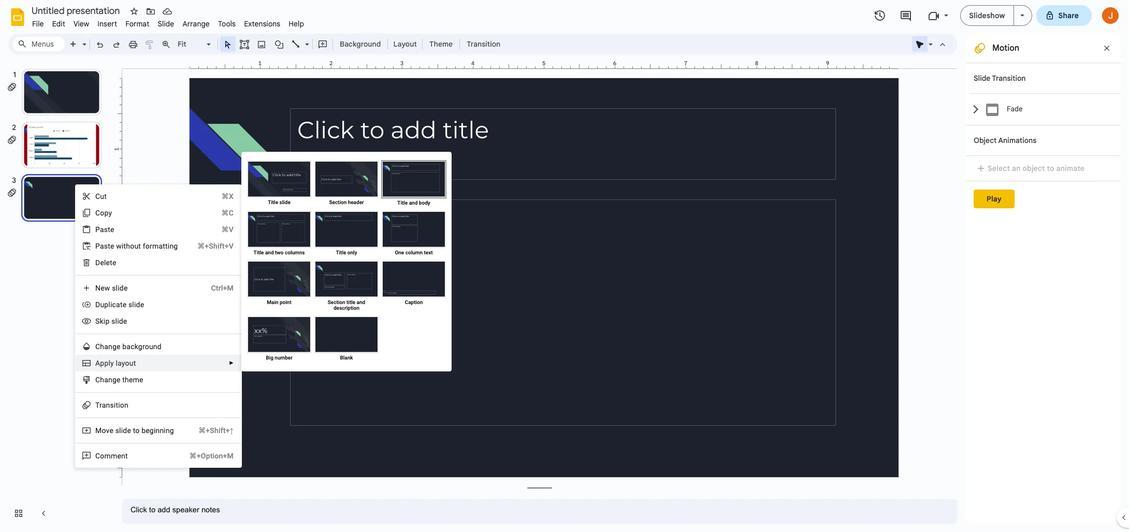 Task type: vqa. For each thing, say whether or not it's contained in the screenshot.
option group inside the 'Themes' section
no



Task type: describe. For each thing, give the bounding box(es) containing it.
and inside section title and description
[[357, 300, 366, 305]]

title and two columns
[[254, 250, 305, 256]]

insert menu item
[[93, 18, 121, 30]]

⌘x
[[222, 192, 234, 201]]

slide menu item
[[154, 18, 179, 30]]

apply layout a element
[[95, 359, 139, 367]]

extensions
[[244, 19, 281, 29]]

title for title and body
[[398, 200, 408, 206]]

slide for skip
[[111, 317, 127, 326]]

transition inside button
[[467, 39, 501, 49]]

view menu item
[[69, 18, 93, 30]]

caption
[[405, 300, 423, 305]]

body
[[419, 200, 431, 206]]

one
[[395, 250, 404, 256]]

section header
[[329, 200, 364, 205]]

object
[[974, 136, 997, 145]]

new slide
[[95, 284, 128, 292]]

change theme
[[95, 376, 143, 384]]

help menu item
[[285, 18, 308, 30]]

Menus field
[[13, 37, 65, 51]]

main
[[267, 300, 279, 305]]

number
[[275, 355, 293, 361]]

main point
[[267, 300, 292, 305]]

menu bar inside menu bar banner
[[28, 13, 308, 31]]

slide for title
[[280, 200, 291, 205]]

text
[[424, 250, 433, 256]]

slide transition
[[974, 74, 1026, 83]]

object
[[1023, 164, 1046, 173]]

file
[[32, 19, 44, 29]]

background button
[[335, 36, 386, 52]]

select an object to animate
[[988, 164, 1085, 173]]

tools
[[218, 19, 236, 29]]

paste for paste without formatting
[[95, 242, 114, 250]]

copy
[[95, 209, 112, 217]]

row containing big number
[[246, 315, 448, 364]]

beginning
[[142, 427, 174, 435]]

help
[[289, 19, 304, 29]]

and for body
[[409, 200, 418, 206]]

description
[[334, 305, 360, 311]]

menu inside the "motion" application
[[68, 12, 242, 532]]

format
[[126, 19, 149, 29]]

⌘+option+m
[[189, 452, 234, 460]]

main toolbar
[[37, 0, 506, 458]]

title for title only
[[336, 250, 346, 256]]

layout
[[394, 39, 417, 49]]

section for section title and description
[[328, 300, 345, 305]]

motion section
[[966, 34, 1122, 524]]

motion application
[[0, 0, 1130, 532]]

title and body
[[398, 200, 431, 206]]

edit
[[52, 19, 65, 29]]

Zoom text field
[[176, 37, 205, 51]]

presentation options image
[[1021, 15, 1025, 17]]

delete
[[95, 259, 116, 267]]

slide for move
[[115, 427, 131, 435]]

share
[[1059, 11, 1080, 20]]

ctrl+m element
[[199, 283, 234, 293]]

ctrl+m
[[211, 284, 234, 292]]

theme
[[430, 39, 453, 49]]

paste for paste
[[95, 225, 114, 234]]

big number
[[266, 355, 293, 361]]

format menu item
[[121, 18, 154, 30]]

motion
[[993, 43, 1020, 53]]

duplicate slide
[[95, 301, 144, 309]]

layout
[[116, 359, 136, 367]]

two
[[275, 250, 284, 256]]

skip slide
[[95, 317, 127, 326]]

slide for new
[[112, 284, 128, 292]]

title slide
[[268, 200, 291, 205]]

change for change theme
[[95, 376, 121, 384]]

without
[[116, 242, 141, 250]]

insert
[[98, 19, 117, 29]]

select an object to animate button
[[974, 162, 1092, 175]]

⌘+option+m element
[[177, 451, 234, 461]]

header
[[348, 200, 364, 205]]

an
[[1013, 164, 1021, 173]]

move slide to beginning
[[95, 427, 174, 435]]

play button
[[974, 190, 1015, 208]]



Task type: locate. For each thing, give the bounding box(es) containing it.
⌘+shift+↑
[[199, 427, 234, 435]]

object animations
[[974, 136, 1037, 145]]

and
[[409, 200, 418, 206], [265, 250, 274, 256], [357, 300, 366, 305]]

a pply layout
[[95, 359, 136, 367]]

section inside section title and description
[[328, 300, 345, 305]]

0 horizontal spatial slide
[[158, 19, 174, 29]]

1 vertical spatial transition
[[993, 74, 1026, 83]]

slide inside motion section
[[974, 74, 991, 83]]

transition right the theme at the left top of the page
[[467, 39, 501, 49]]

pply
[[100, 359, 114, 367]]

title
[[347, 300, 356, 305]]

cell
[[380, 315, 448, 364]]

0 vertical spatial transition
[[467, 39, 501, 49]]

1 horizontal spatial slide
[[974, 74, 991, 83]]

one column text
[[395, 250, 433, 256]]

slide for slide transition
[[974, 74, 991, 83]]

⌘v
[[222, 225, 234, 234]]

transition down change theme
[[95, 401, 129, 409]]

1 vertical spatial to
[[133, 427, 140, 435]]

navigation inside the "motion" application
[[0, 59, 114, 532]]

change up pply
[[95, 343, 121, 351]]

1 vertical spatial and
[[265, 250, 274, 256]]

►
[[229, 360, 234, 366]]

only
[[348, 250, 357, 256]]

new
[[95, 284, 110, 292]]

change
[[95, 343, 121, 351], [95, 376, 121, 384]]

share button
[[1037, 5, 1093, 26]]

play
[[987, 194, 1002, 204]]

0 vertical spatial change
[[95, 343, 121, 351]]

1 vertical spatial change
[[95, 376, 121, 384]]

2 vertical spatial and
[[357, 300, 366, 305]]

menu bar banner
[[0, 0, 1130, 532]]

Rename text field
[[28, 4, 126, 17]]

⌘c
[[222, 209, 234, 217]]

section for section header
[[329, 200, 347, 205]]

animate
[[1057, 164, 1085, 173]]

slide
[[280, 200, 291, 205], [112, 284, 128, 292], [129, 301, 144, 309], [111, 317, 127, 326], [115, 427, 131, 435]]

0 horizontal spatial and
[[265, 250, 274, 256]]

arrange
[[183, 19, 210, 29]]

live pointer settings image
[[927, 37, 933, 41]]

transition button
[[462, 36, 505, 52]]

title left only
[[336, 250, 346, 256]]

shape image
[[273, 37, 285, 51]]

menu bar
[[28, 13, 308, 31]]

title left two
[[254, 250, 264, 256]]

and right title
[[357, 300, 366, 305]]

paste down copy
[[95, 225, 114, 234]]

blank
[[340, 355, 353, 361]]

fade
[[1008, 105, 1023, 113]]

title for title and two columns
[[254, 250, 264, 256]]

slide up two
[[280, 200, 291, 205]]

slideshow button
[[961, 5, 1015, 26]]

new slide with layout image
[[80, 37, 87, 41]]

fade tab
[[970, 93, 1122, 125]]

0 horizontal spatial to
[[133, 427, 140, 435]]

section title and description
[[328, 300, 366, 311]]

to right 'object'
[[1048, 164, 1055, 173]]

view
[[74, 19, 89, 29]]

navigation
[[0, 59, 114, 532]]

⌘+shift+v
[[198, 242, 234, 250]]

1 row from the top
[[246, 159, 448, 209]]

0 horizontal spatial transition
[[95, 401, 129, 409]]

tools menu item
[[214, 18, 240, 30]]

duplicate
[[95, 301, 127, 309]]

arrange menu item
[[179, 18, 214, 30]]

1 horizontal spatial to
[[1048, 164, 1055, 173]]

file menu item
[[28, 18, 48, 30]]

section left title
[[328, 300, 345, 305]]

cell inside the "motion" application
[[380, 315, 448, 364]]

row containing title slide
[[246, 159, 448, 209]]

and left body
[[409, 200, 418, 206]]

slide down duplicate slide
[[111, 317, 127, 326]]

formatting
[[143, 242, 178, 250]]

slide
[[158, 19, 174, 29], [974, 74, 991, 83]]

title left body
[[398, 200, 408, 206]]

to
[[1048, 164, 1055, 173], [133, 427, 140, 435]]

slide for duplicate
[[129, 301, 144, 309]]

slide for slide
[[158, 19, 174, 29]]

menu bar containing file
[[28, 13, 308, 31]]

Star checkbox
[[127, 4, 142, 19]]

paste up delete
[[95, 242, 114, 250]]

transition inside motion section
[[993, 74, 1026, 83]]

1 paste from the top
[[95, 225, 114, 234]]

column
[[406, 250, 423, 256]]

title for title slide
[[268, 200, 278, 205]]

2 change from the top
[[95, 376, 121, 384]]

1 vertical spatial section
[[328, 300, 345, 305]]

edit menu item
[[48, 18, 69, 30]]

⌘v element
[[209, 224, 234, 235]]

0 vertical spatial section
[[329, 200, 347, 205]]

row containing title and two columns
[[246, 209, 448, 259]]

slide right move
[[115, 427, 131, 435]]

theme button
[[425, 36, 458, 52]]

paste without formatting
[[95, 242, 178, 250]]

row
[[246, 159, 448, 209], [246, 209, 448, 259], [246, 259, 448, 315], [246, 315, 448, 364]]

0 vertical spatial paste
[[95, 225, 114, 234]]

0 vertical spatial slide
[[158, 19, 174, 29]]

skip
[[95, 317, 110, 326]]

mode and view toolbar
[[912, 34, 952, 54]]

columns
[[285, 250, 305, 256]]

Zoom field
[[175, 37, 216, 52]]

insert image image
[[256, 37, 268, 51]]

⌘x element
[[209, 191, 234, 202]]

1 horizontal spatial transition
[[467, 39, 501, 49]]

4 row from the top
[[246, 315, 448, 364]]

⌘c element
[[209, 208, 234, 218]]

a
[[95, 359, 100, 367]]

row containing main point
[[246, 259, 448, 315]]

comment
[[95, 452, 128, 460]]

and left two
[[265, 250, 274, 256]]

⌘+shift+v element
[[185, 241, 234, 251]]

and for two
[[265, 250, 274, 256]]

animations
[[999, 136, 1037, 145]]

slideshow
[[970, 11, 1006, 20]]

0 vertical spatial and
[[409, 200, 418, 206]]

transition
[[467, 39, 501, 49], [993, 74, 1026, 83], [95, 401, 129, 409]]

slide inside row
[[280, 200, 291, 205]]

theme
[[122, 376, 143, 384]]

change for change background
[[95, 343, 121, 351]]

paste
[[95, 225, 114, 234], [95, 242, 114, 250]]

change background
[[95, 343, 162, 351]]

3 row from the top
[[246, 259, 448, 315]]

slide right duplicate
[[129, 301, 144, 309]]

1 change from the top
[[95, 343, 121, 351]]

cut
[[95, 192, 107, 201]]

background
[[340, 39, 381, 49]]

move
[[95, 427, 114, 435]]

1 horizontal spatial and
[[357, 300, 366, 305]]

background
[[122, 343, 162, 351]]

title right ⌘x at left top
[[268, 200, 278, 205]]

change down pply
[[95, 376, 121, 384]]

point
[[280, 300, 292, 305]]

menu
[[68, 12, 242, 532]]

title only
[[336, 250, 357, 256]]

2 vertical spatial transition
[[95, 401, 129, 409]]

menu containing cut
[[68, 12, 242, 532]]

layout button
[[391, 36, 420, 52]]

slide up duplicate slide
[[112, 284, 128, 292]]

section left header
[[329, 200, 347, 205]]

2 horizontal spatial transition
[[993, 74, 1026, 83]]

title
[[268, 200, 278, 205], [398, 200, 408, 206], [254, 250, 264, 256], [336, 250, 346, 256]]

extensions menu item
[[240, 18, 285, 30]]

2 row from the top
[[246, 209, 448, 259]]

⌘+shift+up element
[[186, 426, 234, 436]]

big
[[266, 355, 274, 361]]

select
[[988, 164, 1011, 173]]

0 vertical spatial to
[[1048, 164, 1055, 173]]

to inside button
[[1048, 164, 1055, 173]]

1 vertical spatial slide
[[974, 74, 991, 83]]

2 horizontal spatial and
[[409, 200, 418, 206]]

2 paste from the top
[[95, 242, 114, 250]]

slide inside menu item
[[158, 19, 174, 29]]

to left beginning
[[133, 427, 140, 435]]

section
[[329, 200, 347, 205], [328, 300, 345, 305]]

transition down motion
[[993, 74, 1026, 83]]

1 vertical spatial paste
[[95, 242, 114, 250]]



